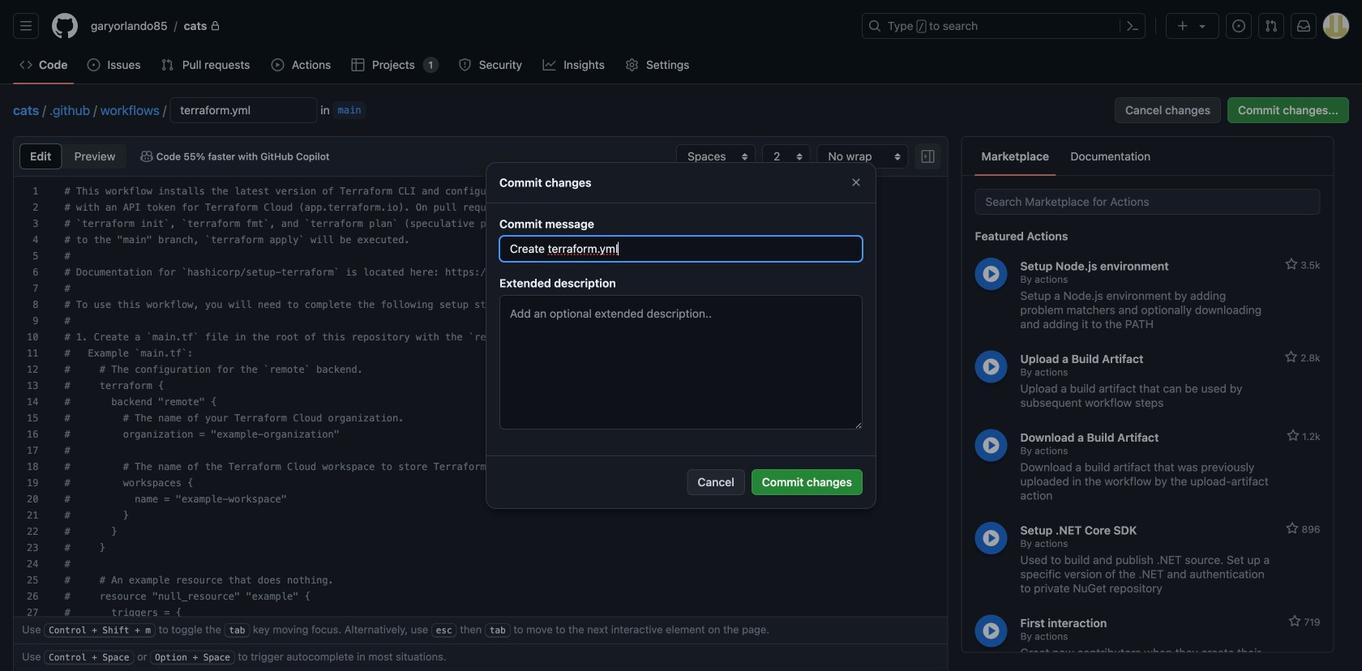 Task type: describe. For each thing, give the bounding box(es) containing it.
shield image
[[458, 58, 471, 71]]

File name text field
[[171, 98, 317, 122]]

Create terraform.yml text field
[[500, 237, 862, 261]]

1 vertical spatial star image
[[1286, 522, 1299, 535]]

triangle down image
[[1196, 19, 1209, 32]]

issue opened image
[[87, 58, 100, 71]]

0 horizontal spatial list
[[84, 13, 852, 39]]

plus image
[[1177, 19, 1190, 32]]

1 star image from the top
[[1285, 258, 1298, 271]]

gear image
[[626, 58, 639, 71]]

code image
[[19, 58, 32, 71]]

issue opened image
[[1233, 19, 1246, 32]]

table image
[[352, 58, 365, 71]]

git pull request image for issue opened image at the top
[[1265, 19, 1278, 32]]

1 horizontal spatial list
[[975, 140, 1159, 173]]

Search Marketplace for Actions text field
[[975, 189, 1321, 215]]

notifications image
[[1298, 19, 1311, 32]]

homepage image
[[52, 13, 78, 39]]



Task type: vqa. For each thing, say whether or not it's contained in the screenshot.
gear Image
yes



Task type: locate. For each thing, give the bounding box(es) containing it.
git pull request image right issue opened icon
[[161, 58, 174, 71]]

git pull request image
[[1265, 19, 1278, 32], [161, 58, 174, 71]]

2 star image from the top
[[1285, 351, 1298, 364]]

None text field
[[51, 177, 948, 672]]

dialog
[[487, 163, 876, 508]]

git pull request image for issue opened icon
[[161, 58, 174, 71]]

star image
[[1287, 429, 1300, 442], [1286, 522, 1299, 535], [1289, 615, 1302, 628]]

1 vertical spatial git pull request image
[[161, 58, 174, 71]]

2 vertical spatial star image
[[1289, 615, 1302, 628]]

1 horizontal spatial git pull request image
[[1265, 19, 1278, 32]]

play image
[[271, 58, 284, 71]]

region
[[14, 177, 948, 672]]

1 vertical spatial list
[[975, 140, 1159, 173]]

lock image
[[210, 21, 220, 31]]

edit mode element
[[19, 144, 127, 169]]

star image
[[1285, 258, 1298, 271], [1285, 351, 1298, 364]]

git pull request image left notifications image
[[1265, 19, 1278, 32]]

command palette image
[[1126, 19, 1139, 32]]

0 horizontal spatial git pull request image
[[161, 58, 174, 71]]

sidebar collapse image
[[922, 150, 935, 163]]

sc 9kayk9 0 image
[[850, 176, 863, 189]]

0 vertical spatial star image
[[1287, 429, 1300, 442]]

copilot image
[[140, 150, 153, 163]]

collapse help panel tooltip
[[915, 144, 941, 169]]

0 vertical spatial list
[[84, 13, 852, 39]]

1 vertical spatial star image
[[1285, 351, 1298, 364]]

0 vertical spatial git pull request image
[[1265, 19, 1278, 32]]

list
[[84, 13, 852, 39], [975, 140, 1159, 173]]

graph image
[[543, 58, 556, 71]]

0 vertical spatial star image
[[1285, 258, 1298, 271]]

Add an optional extended description.. text field
[[500, 296, 862, 429]]



